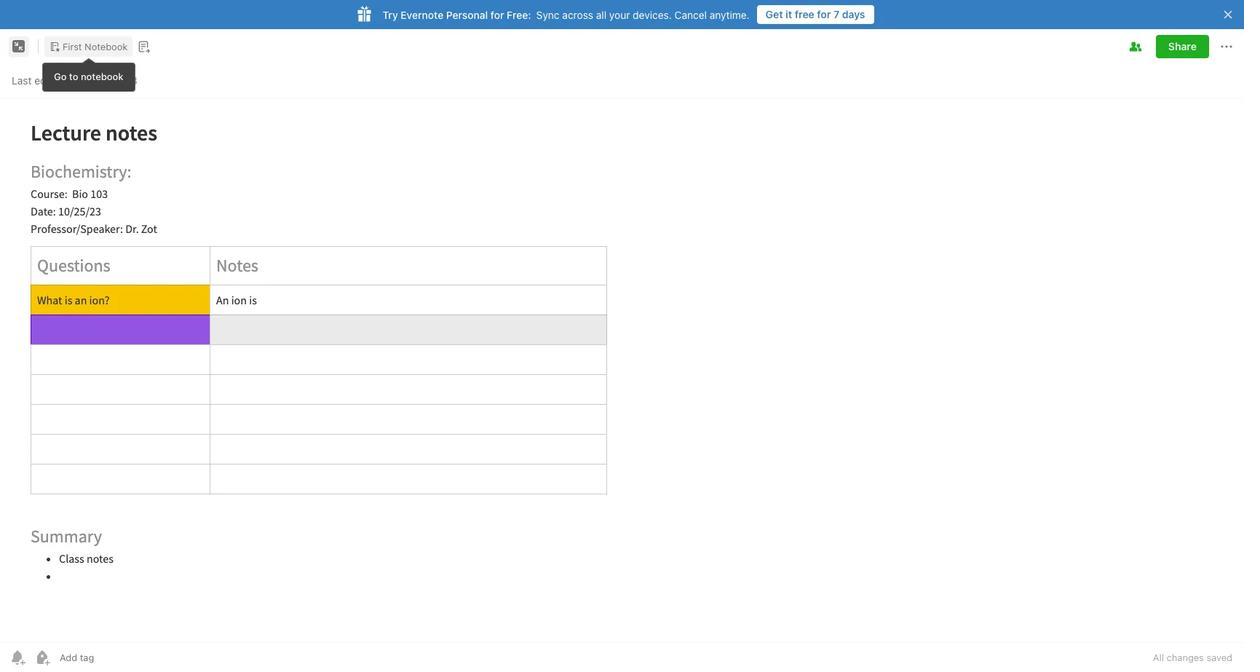 Task type: locate. For each thing, give the bounding box(es) containing it.
nov
[[81, 74, 100, 86]]

for
[[817, 8, 831, 20], [491, 8, 504, 21]]

last
[[12, 74, 32, 86]]

free:
[[507, 8, 531, 21]]

go to notebook tooltip
[[42, 58, 135, 91]]

go
[[54, 71, 67, 82]]

to
[[69, 71, 78, 82]]

for left free:
[[491, 8, 504, 21]]

share
[[1169, 40, 1197, 52]]

0 horizontal spatial for
[[491, 8, 504, 21]]

add a reminder image
[[9, 649, 26, 666]]

share button
[[1156, 35, 1210, 58]]

edited
[[34, 74, 64, 86]]

get it free for 7 days
[[766, 8, 865, 20]]

7
[[834, 8, 840, 20]]

saved
[[1207, 652, 1233, 663]]

More actions field
[[1218, 35, 1236, 58]]

all
[[1153, 652, 1164, 663]]

devices.
[[633, 8, 672, 21]]

on
[[67, 74, 79, 86]]

first notebook
[[63, 40, 128, 52]]

for for free:
[[491, 8, 504, 21]]

days
[[842, 8, 865, 20]]

across
[[562, 8, 593, 21]]

all
[[596, 8, 607, 21]]

for inside button
[[817, 8, 831, 20]]

go to notebook
[[54, 71, 123, 82]]

Note Editor text field
[[0, 99, 1244, 642]]

changes
[[1167, 652, 1204, 663]]

1 horizontal spatial for
[[817, 8, 831, 20]]

1 for from the left
[[817, 8, 831, 20]]

note window element
[[0, 29, 1244, 672]]

anytime.
[[710, 8, 750, 21]]

for for 7
[[817, 8, 831, 20]]

2 for from the left
[[491, 8, 504, 21]]

for left '7'
[[817, 8, 831, 20]]

cancel
[[675, 8, 707, 21]]

all changes saved
[[1153, 652, 1233, 663]]

your
[[609, 8, 630, 21]]



Task type: vqa. For each thing, say whether or not it's contained in the screenshot.
Me
no



Task type: describe. For each thing, give the bounding box(es) containing it.
get it free for 7 days button
[[757, 5, 874, 24]]

last edited on nov 1, 2023
[[12, 74, 137, 86]]

try
[[383, 8, 398, 21]]

collapse note image
[[10, 38, 28, 55]]

more actions image
[[1218, 38, 1236, 55]]

2023
[[113, 74, 137, 86]]

Add tag field
[[58, 651, 167, 664]]

free
[[795, 8, 815, 20]]

it
[[786, 8, 792, 20]]

evernote
[[401, 8, 444, 21]]

1,
[[103, 74, 110, 86]]

notebook
[[85, 40, 128, 52]]

try evernote personal for free: sync across all your devices. cancel anytime.
[[383, 8, 750, 21]]

first notebook button
[[44, 36, 133, 57]]

get
[[766, 8, 783, 20]]

notebook
[[81, 71, 123, 82]]

sync
[[536, 8, 560, 21]]

personal
[[446, 8, 488, 21]]

first
[[63, 40, 82, 52]]

add tag image
[[33, 649, 51, 666]]



